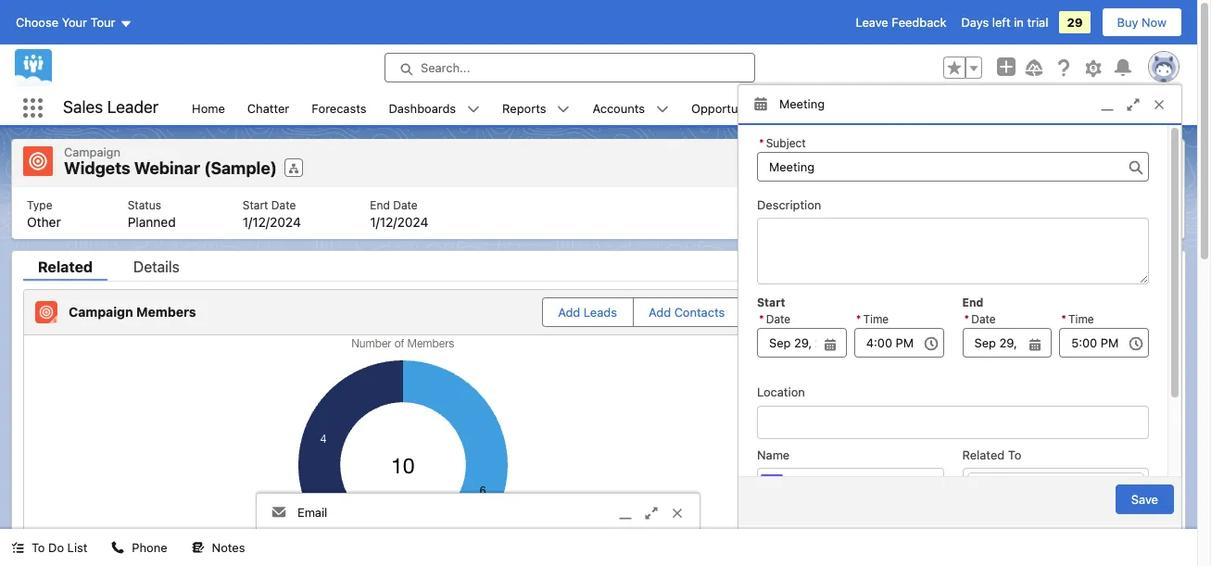 Task type: locate. For each thing, give the bounding box(es) containing it.
0 vertical spatial start
[[243, 198, 268, 212]]

1 horizontal spatial text default image
[[656, 103, 669, 116]]

campaign members link
[[69, 304, 203, 320]]

in
[[1014, 15, 1024, 30]]

details
[[133, 258, 179, 275]]

to left do
[[32, 540, 45, 555]]

* left subject
[[759, 136, 764, 150]]

0 horizontal spatial end
[[370, 198, 390, 212]]

0 horizontal spatial to
[[32, 540, 45, 555]]

(sample) up start date 1/12/2024
[[204, 158, 277, 178]]

1 horizontal spatial time
[[1068, 312, 1094, 326]]

1 vertical spatial list
[[67, 540, 87, 555]]

1 vertical spatial list
[[12, 187, 1184, 239]]

(sample)
[[923, 101, 974, 115], [204, 158, 277, 178]]

2 * time from the left
[[1061, 312, 1094, 326]]

reports
[[502, 101, 546, 115]]

1 1/12/2024 from the left
[[243, 214, 301, 229]]

1 vertical spatial end
[[962, 296, 983, 310]]

time
[[863, 312, 889, 326], [1068, 312, 1094, 326]]

2 horizontal spatial text default image
[[557, 103, 570, 116]]

activities up email,
[[955, 429, 1006, 443]]

1 vertical spatial all
[[1159, 363, 1173, 378]]

list right do
[[67, 540, 87, 555]]

no
[[936, 429, 952, 443]]

2 * date from the left
[[964, 312, 996, 326]]

group
[[943, 57, 982, 79], [757, 311, 847, 358], [962, 311, 1052, 358]]

save
[[1131, 492, 1158, 506]]

1 vertical spatial widgets
[[64, 158, 130, 178]]

group up meeting "link"
[[943, 57, 982, 79]]

leave feedback link
[[856, 15, 947, 30]]

view all
[[1129, 363, 1173, 378]]

group up location
[[757, 311, 847, 358]]

0 vertical spatial activities
[[1018, 329, 1068, 344]]

email link
[[257, 494, 700, 533]]

None text field
[[962, 328, 1052, 358]]

0 horizontal spatial * date
[[759, 312, 791, 326]]

1 horizontal spatial (sample)
[[923, 101, 974, 115]]

1 horizontal spatial list
[[1080, 329, 1100, 344]]

* up 'filters: last 30 days • all activities • list email'
[[1061, 312, 1067, 326]]

to down to
[[1008, 447, 1021, 462]]

1 horizontal spatial end
[[962, 296, 983, 310]]

0 vertical spatial related
[[38, 258, 93, 275]]

days
[[961, 15, 989, 30]]

group right 30
[[962, 311, 1052, 358]]

list containing other
[[12, 187, 1184, 239]]

all right days
[[1000, 329, 1014, 344]]

text default image inside notes button
[[191, 541, 204, 554]]

1 vertical spatial (sample)
[[204, 158, 277, 178]]

*
[[814, 101, 820, 115], [759, 136, 764, 150], [759, 312, 764, 326], [856, 312, 861, 326], [964, 312, 969, 326], [1061, 312, 1067, 326]]

start inside meeting dialog
[[757, 296, 785, 310]]

1 vertical spatial webinar
[[134, 158, 200, 178]]

text default image
[[557, 103, 570, 116], [11, 541, 24, 554], [191, 541, 204, 554]]

subject
[[766, 136, 806, 150]]

time up the filters:
[[863, 312, 889, 326]]

activities inside no activities to show. get started by sending an email, scheduling a task, and more.
[[955, 429, 1006, 443]]

None text field
[[757, 152, 1149, 181], [757, 328, 847, 358], [854, 328, 944, 358], [1059, 328, 1149, 358], [757, 152, 1149, 181], [757, 328, 847, 358], [854, 328, 944, 358], [1059, 328, 1149, 358]]

no activities to show. get started by sending an email, scheduling a task, and more.
[[823, 429, 1169, 461]]

0 horizontal spatial list
[[67, 540, 87, 555]]

0 horizontal spatial * time
[[856, 312, 889, 326]]

widgets down leave
[[824, 101, 870, 115]]

to left change
[[855, 483, 868, 498]]

to
[[1008, 447, 1021, 462], [855, 483, 868, 498], [32, 540, 45, 555]]

type
[[27, 198, 52, 212]]

save button
[[1116, 484, 1174, 514]]

more.
[[1137, 447, 1169, 461]]

0 vertical spatial end
[[370, 198, 390, 212]]

to change what's shown, try changing your filters.
[[855, 483, 1136, 498]]

1/12/2024 for start date 1/12/2024
[[243, 214, 301, 229]]

campaign
[[64, 145, 120, 159], [69, 304, 133, 319]]

2 vertical spatial to
[[32, 540, 45, 555]]

1 time from the left
[[863, 312, 889, 326]]

text default image
[[656, 103, 669, 116], [112, 541, 125, 554]]

* time up 'filters: last 30 days • all activities • list email'
[[1061, 312, 1094, 326]]

2 horizontal spatial to
[[1008, 447, 1021, 462]]

2 time from the left
[[1068, 312, 1094, 326]]

list
[[1080, 329, 1100, 344], [67, 540, 87, 555]]

0 horizontal spatial related
[[38, 258, 93, 275]]

time for end
[[1068, 312, 1094, 326]]

2 • from the left
[[1071, 329, 1077, 344]]

filters.
[[1101, 483, 1136, 498]]

0 vertical spatial to
[[1008, 447, 1021, 462]]

2 add from the left
[[649, 304, 671, 319]]

start right contacts
[[757, 296, 785, 310]]

to for list
[[32, 540, 45, 555]]

webinar up status
[[134, 158, 200, 178]]

started
[[846, 447, 886, 461]]

* up "upcoming"
[[856, 312, 861, 326]]

planned
[[128, 214, 176, 229]]

notes button
[[180, 529, 256, 566]]

1 horizontal spatial all
[[1159, 363, 1173, 378]]

date inside end date 1/12/2024
[[393, 198, 418, 212]]

* time
[[856, 312, 889, 326], [1061, 312, 1094, 326]]

1 vertical spatial related
[[962, 447, 1005, 462]]

leave
[[856, 15, 888, 30]]

start for start
[[757, 296, 785, 310]]

* time up the filters:
[[856, 312, 889, 326]]

1 vertical spatial to
[[855, 483, 868, 498]]

campaign inside 'link'
[[69, 304, 133, 319]]

campaign down related link
[[69, 304, 133, 319]]

1/12/2024 for end date 1/12/2024
[[370, 214, 428, 229]]

• left email
[[1071, 329, 1077, 344]]

shown,
[[956, 483, 996, 498]]

all right view
[[1159, 363, 1173, 378]]

start inside start date 1/12/2024
[[243, 198, 268, 212]]

end inside end date 1/12/2024
[[370, 198, 390, 212]]

1 horizontal spatial related
[[962, 447, 1005, 462]]

webinar down leave feedback
[[873, 101, 920, 115]]

end date 1/12/2024
[[370, 198, 428, 229]]

trial
[[1027, 15, 1048, 30]]

0 horizontal spatial time
[[863, 312, 889, 326]]

* date up days
[[964, 312, 996, 326]]

1 * date from the left
[[759, 312, 791, 326]]

widgets up status
[[64, 158, 130, 178]]

1 horizontal spatial add
[[649, 304, 671, 319]]

description
[[757, 197, 821, 212]]

to inside button
[[32, 540, 45, 555]]

name
[[757, 447, 790, 462]]

dashboards list item
[[378, 91, 491, 125]]

text default image for notes
[[191, 541, 204, 554]]

text default image inside to do list button
[[11, 541, 24, 554]]

activities right days
[[1018, 329, 1068, 344]]

view all link
[[1128, 355, 1174, 385]]

details link
[[119, 258, 194, 280]]

text default image right reports
[[557, 103, 570, 116]]

all
[[1000, 329, 1014, 344], [1159, 363, 1173, 378]]

list left email
[[1080, 329, 1100, 344]]

scheduling
[[1008, 447, 1069, 461]]

1 horizontal spatial activities
[[1018, 329, 1068, 344]]

time for start
[[863, 312, 889, 326]]

related inside meeting dialog
[[962, 447, 1005, 462]]

1 horizontal spatial webinar
[[873, 101, 920, 115]]

1 add from the left
[[558, 304, 580, 319]]

list item containing *
[[803, 91, 1026, 125]]

to do list button
[[0, 529, 99, 566]]

1 horizontal spatial start
[[757, 296, 785, 310]]

1 vertical spatial text default image
[[112, 541, 125, 554]]

(sample) inside list item
[[923, 101, 974, 115]]

text default image left do
[[11, 541, 24, 554]]

1 horizontal spatial * date
[[964, 312, 996, 326]]

29
[[1067, 15, 1083, 30]]

add
[[558, 304, 580, 319], [649, 304, 671, 319]]

chatter link
[[236, 91, 300, 125]]

notes
[[212, 540, 245, 555]]

1 vertical spatial start
[[757, 296, 785, 310]]

related
[[38, 258, 93, 275], [962, 447, 1005, 462]]

accounts list item
[[581, 91, 680, 125]]

2 1/12/2024 from the left
[[370, 214, 428, 229]]

0 vertical spatial (sample)
[[923, 101, 974, 115]]

text default image left the phone at the bottom of the page
[[112, 541, 125, 554]]

0 horizontal spatial •
[[991, 329, 997, 344]]

feedback
[[892, 15, 947, 30]]

1 horizontal spatial * time
[[1061, 312, 1094, 326]]

0 horizontal spatial text default image
[[11, 541, 24, 554]]

add left contacts
[[649, 304, 671, 319]]

buy
[[1117, 15, 1138, 30]]

widgets
[[824, 101, 870, 115], [64, 158, 130, 178]]

list containing home
[[181, 91, 1197, 125]]

Description text field
[[757, 218, 1149, 285]]

1 * time from the left
[[856, 312, 889, 326]]

by
[[890, 447, 903, 461]]

show.
[[1024, 429, 1055, 443]]

text default image inside accounts list item
[[656, 103, 669, 116]]

1 horizontal spatial to
[[855, 483, 868, 498]]

0 horizontal spatial text default image
[[112, 541, 125, 554]]

* date for start
[[759, 312, 791, 326]]

0 vertical spatial all
[[1000, 329, 1014, 344]]

now
[[1142, 15, 1167, 30]]

1 horizontal spatial 1/12/2024
[[370, 214, 428, 229]]

upcoming & overdue
[[847, 397, 974, 412]]

end inside meeting dialog
[[962, 296, 983, 310]]

add contacts
[[649, 304, 725, 319]]

list
[[181, 91, 1197, 125], [12, 187, 1184, 239]]

home
[[192, 101, 225, 115]]

0 horizontal spatial activities
[[955, 429, 1006, 443]]

text default image right accounts
[[656, 103, 669, 116]]

* right contacts
[[759, 312, 764, 326]]

location
[[757, 385, 805, 399]]

campaign down sales
[[64, 145, 120, 159]]

opportunities list item
[[680, 91, 803, 125]]

to for what's
[[855, 483, 868, 498]]

1 horizontal spatial widgets
[[824, 101, 870, 115]]

start down widgets webinar (sample)
[[243, 198, 268, 212]]

your
[[1073, 483, 1098, 498]]

0 vertical spatial list
[[181, 91, 1197, 125]]

list item
[[803, 91, 1026, 125]]

1 vertical spatial campaign
[[69, 304, 133, 319]]

date
[[271, 198, 296, 212], [393, 198, 418, 212], [766, 312, 791, 326], [971, 312, 996, 326]]

0 horizontal spatial start
[[243, 198, 268, 212]]

end for end
[[962, 296, 983, 310]]

webinar
[[873, 101, 920, 115], [134, 158, 200, 178]]

0 vertical spatial campaign
[[64, 145, 120, 159]]

0 vertical spatial text default image
[[656, 103, 669, 116]]

leads
[[584, 304, 617, 319]]

•
[[991, 329, 997, 344], [1071, 329, 1077, 344]]

time up 'filters: last 30 days • all activities • list email'
[[1068, 312, 1094, 326]]

0 horizontal spatial add
[[558, 304, 580, 319]]

0 vertical spatial webinar
[[873, 101, 920, 115]]

text default image left notes
[[191, 541, 204, 554]]

start for start date 1/12/2024
[[243, 198, 268, 212]]

buy now
[[1117, 15, 1167, 30]]

sales
[[63, 98, 103, 117]]

* right opportunities list item
[[814, 101, 820, 115]]

0 vertical spatial widgets
[[824, 101, 870, 115]]

to inside meeting dialog
[[1008, 447, 1021, 462]]

1 vertical spatial activities
[[955, 429, 1006, 443]]

1 horizontal spatial •
[[1071, 329, 1077, 344]]

0 horizontal spatial 1/12/2024
[[243, 214, 301, 229]]

add left leads
[[558, 304, 580, 319]]

webinar inside list item
[[873, 101, 920, 115]]

related inside related link
[[38, 258, 93, 275]]

widgets webinar (sample)
[[64, 158, 277, 178]]

start date 1/12/2024
[[243, 198, 301, 229]]

* date up location
[[759, 312, 791, 326]]

Location text field
[[757, 405, 1149, 439]]

overdue
[[923, 397, 974, 412]]

dashboards link
[[378, 91, 467, 125]]

(sample) down days
[[923, 101, 974, 115]]

Name text field
[[801, 469, 922, 502]]

1 horizontal spatial text default image
[[191, 541, 204, 554]]

• right days
[[991, 329, 997, 344]]



Task type: describe. For each thing, give the bounding box(es) containing it.
task,
[[1082, 447, 1109, 461]]

leave feedback
[[856, 15, 947, 30]]

status
[[128, 198, 161, 212]]

meeting link
[[739, 85, 1181, 125]]

reports list item
[[491, 91, 581, 125]]

* up days
[[964, 312, 969, 326]]

search...
[[421, 60, 470, 75]]

get
[[823, 447, 843, 461]]

* time for end
[[1061, 312, 1094, 326]]

to
[[1009, 429, 1020, 443]]

to do list
[[32, 540, 87, 555]]

related to
[[962, 447, 1021, 462]]

try
[[999, 483, 1015, 498]]

0 horizontal spatial widgets
[[64, 158, 130, 178]]

related link
[[23, 258, 108, 280]]

opportunities
[[691, 101, 768, 115]]

an
[[954, 447, 968, 461]]

type other
[[27, 198, 61, 229]]

buy now button
[[1101, 7, 1182, 37]]

campaign for campaign
[[64, 145, 120, 159]]

sending
[[907, 447, 951, 461]]

contacts image
[[761, 475, 783, 497]]

phone
[[132, 540, 167, 555]]

view
[[1129, 363, 1156, 378]]

0 horizontal spatial (sample)
[[204, 158, 277, 178]]

contacts
[[674, 304, 725, 319]]

0 horizontal spatial all
[[1000, 329, 1014, 344]]

end for end date 1/12/2024
[[370, 198, 390, 212]]

0 horizontal spatial webinar
[[134, 158, 200, 178]]

forecasts
[[312, 101, 366, 115]]

sales leader
[[63, 98, 159, 117]]

delete
[[1091, 155, 1128, 170]]

delete button
[[1077, 149, 1143, 177]]

* date for end
[[964, 312, 996, 326]]

changing
[[1018, 483, 1070, 498]]

add for add contacts
[[649, 304, 671, 319]]

do
[[48, 540, 64, 555]]

related for related to
[[962, 447, 1005, 462]]

add for add leads
[[558, 304, 580, 319]]

0 vertical spatial list
[[1080, 329, 1100, 344]]

left
[[992, 15, 1011, 30]]

meeting
[[779, 97, 825, 111]]

dashboards
[[389, 101, 456, 115]]

accounts
[[593, 101, 645, 115]]

days
[[962, 329, 988, 344]]

chatter
[[247, 101, 289, 115]]

related for related
[[38, 258, 93, 275]]

date inside start date 1/12/2024
[[271, 198, 296, 212]]

and
[[1112, 447, 1133, 461]]

reports link
[[491, 91, 557, 125]]

group for end
[[962, 311, 1052, 358]]

accounts link
[[581, 91, 656, 125]]

other
[[27, 214, 61, 229]]

last
[[916, 329, 940, 344]]

campaign members
[[69, 304, 196, 319]]

30
[[944, 329, 959, 344]]

* widgets webinar (sample)
[[814, 101, 974, 115]]

list inside button
[[67, 540, 87, 555]]

email
[[297, 505, 327, 520]]

filters:
[[875, 329, 913, 344]]

&
[[911, 397, 920, 412]]

a
[[1072, 447, 1079, 461]]

filters: last 30 days • all activities • list email
[[875, 329, 1133, 344]]

add leads
[[558, 304, 617, 319]]

1 • from the left
[[991, 329, 997, 344]]

add leads button
[[543, 298, 632, 326]]

phone button
[[100, 529, 178, 566]]

opportunities link
[[680, 91, 779, 125]]

home link
[[181, 91, 236, 125]]

* time for start
[[856, 312, 889, 326]]

text default image inside 'phone' button
[[112, 541, 125, 554]]

what's
[[916, 483, 953, 498]]

email,
[[971, 447, 1004, 461]]

members
[[136, 304, 196, 319]]

* subject
[[759, 136, 806, 150]]

email
[[1104, 329, 1133, 344]]

leader
[[107, 98, 159, 117]]

group for start
[[757, 311, 847, 358]]

text default image for to do list
[[11, 541, 24, 554]]

days left in trial
[[961, 15, 1048, 30]]

all inside 'link'
[[1159, 363, 1173, 378]]

upcoming & overdue button
[[819, 390, 1173, 419]]

campaign for campaign members
[[69, 304, 133, 319]]

meeting dialog
[[738, 84, 1182, 550]]

upcoming
[[847, 397, 908, 412]]

change
[[871, 483, 913, 498]]

search... button
[[385, 53, 755, 82]]

text default image inside reports list item
[[557, 103, 570, 116]]

status planned
[[128, 198, 176, 229]]

add contacts button
[[634, 298, 740, 326]]



Task type: vqa. For each thing, say whether or not it's contained in the screenshot.
text default icon associated with Contacts
no



